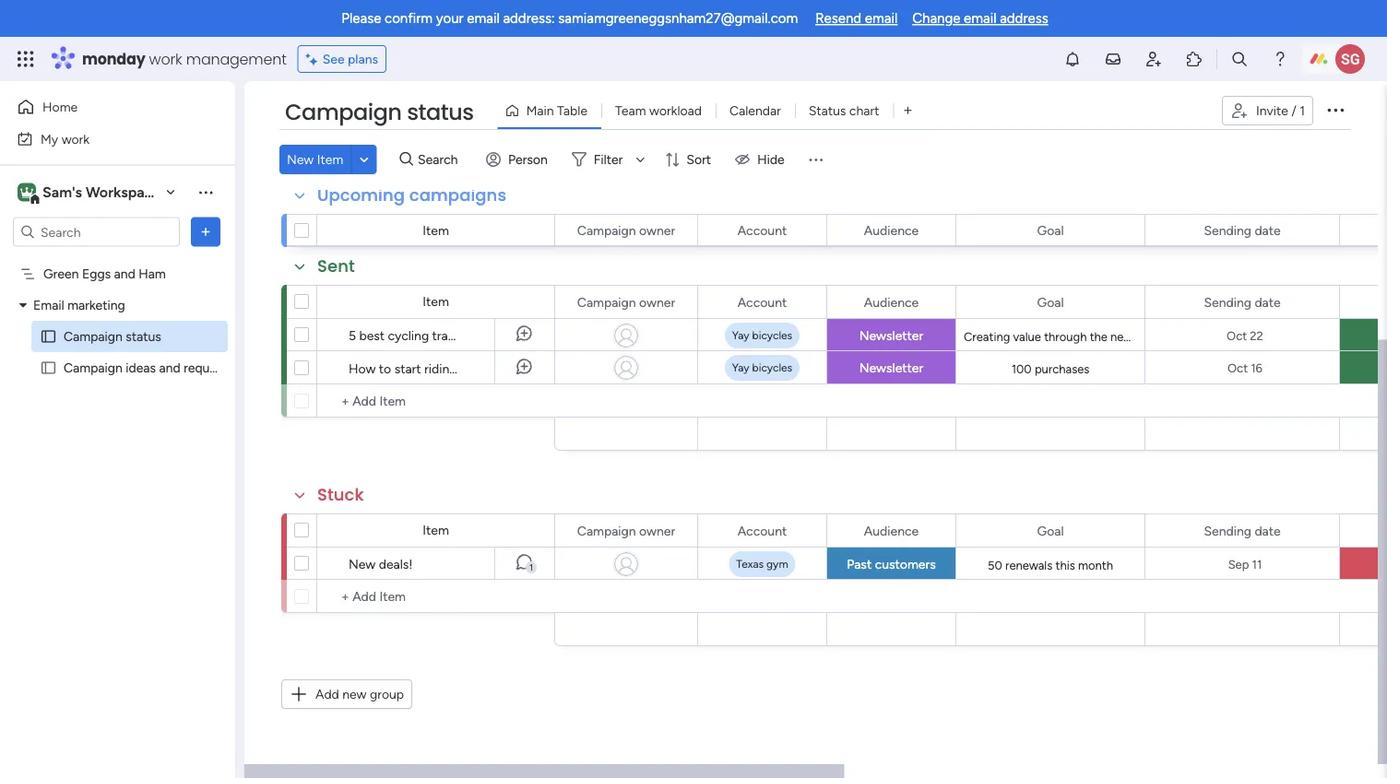 Task type: locate. For each thing, give the bounding box(es) containing it.
change email address
[[912, 10, 1048, 27]]

item up + add item text field on the left bottom of page
[[423, 522, 449, 538]]

work for monday
[[149, 48, 182, 69]]

1 vertical spatial campaign status
[[64, 329, 161, 344]]

goal for stuck
[[1037, 523, 1064, 539]]

requests
[[184, 360, 234, 376]]

2 public board image from the top
[[40, 359, 57, 377]]

campaign status up angle down 'icon'
[[285, 97, 474, 128]]

1 vertical spatial sending date field
[[1199, 292, 1285, 312]]

2 vertical spatial goal
[[1037, 523, 1064, 539]]

marketing
[[67, 297, 125, 313]]

3 date from the top
[[1255, 523, 1281, 539]]

sending date for second sending date field from the bottom
[[1204, 294, 1281, 310]]

monday
[[82, 48, 145, 69]]

Search field
[[413, 147, 469, 172]]

confirm
[[385, 10, 433, 27]]

sam's
[[42, 184, 82, 201]]

invite / 1 button
[[1222, 96, 1313, 125]]

1 sending date from the top
[[1204, 222, 1281, 238]]

0 vertical spatial oct
[[1227, 328, 1247, 343]]

creating value through the newsletter
[[964, 329, 1167, 344]]

0 vertical spatial public board image
[[40, 328, 57, 345]]

1 vertical spatial oct
[[1228, 361, 1248, 375]]

0 vertical spatial yay bicycles
[[732, 329, 792, 342]]

1 vertical spatial date
[[1255, 294, 1281, 310]]

item for stuck
[[423, 522, 449, 538]]

0 vertical spatial 1
[[1300, 103, 1305, 119]]

0 vertical spatial sending date field
[[1199, 220, 1285, 240]]

0 horizontal spatial and
[[114, 266, 135, 282]]

creating
[[964, 329, 1010, 344]]

status
[[809, 103, 846, 119]]

2 vertical spatial owner
[[639, 523, 675, 539]]

status inside list box
[[126, 329, 161, 344]]

0 vertical spatial campaign status
[[285, 97, 474, 128]]

workspace image
[[18, 182, 36, 202], [20, 182, 33, 202]]

table
[[557, 103, 587, 119]]

1 horizontal spatial and
[[159, 360, 180, 376]]

status inside field
[[407, 97, 474, 128]]

2 goal field from the top
[[1032, 292, 1068, 312]]

resend email
[[815, 10, 898, 27]]

new
[[287, 152, 314, 167], [349, 556, 376, 572]]

0 vertical spatial audience
[[864, 222, 919, 238]]

3 sending date from the top
[[1204, 523, 1281, 539]]

0 vertical spatial new
[[287, 152, 314, 167]]

2 vertical spatial account
[[738, 523, 787, 539]]

0 vertical spatial and
[[114, 266, 135, 282]]

1 yay bicycles from the top
[[732, 329, 792, 342]]

Account field
[[733, 220, 792, 240], [733, 292, 792, 312], [733, 521, 792, 541]]

1 yay from the top
[[732, 329, 749, 342]]

2 email from the left
[[865, 10, 898, 27]]

item left angle down 'icon'
[[317, 152, 343, 167]]

add new group
[[315, 687, 404, 702]]

0 horizontal spatial email
[[467, 10, 500, 27]]

sep 11
[[1228, 557, 1262, 572]]

2 workspace image from the left
[[20, 182, 33, 202]]

1 public board image from the top
[[40, 328, 57, 345]]

plans
[[348, 51, 378, 67]]

0 vertical spatial goal
[[1037, 222, 1064, 238]]

angle down image
[[360, 153, 369, 166]]

2 vertical spatial date
[[1255, 523, 1281, 539]]

1 vertical spatial audience field
[[859, 292, 923, 312]]

1 newsletter from the top
[[859, 328, 923, 344]]

2 campaign owner field from the top
[[573, 292, 680, 312]]

0 vertical spatial goal field
[[1032, 220, 1068, 240]]

2 vertical spatial sending
[[1204, 523, 1251, 539]]

options image down the workspace options icon
[[196, 223, 215, 241]]

campaign owner for 2nd campaign owner field from the bottom of the page
[[577, 294, 675, 310]]

gym
[[766, 558, 788, 571]]

1 vertical spatial account field
[[733, 292, 792, 312]]

options image
[[1324, 98, 1347, 121], [196, 223, 215, 241]]

1 vertical spatial new
[[349, 556, 376, 572]]

1 account from the top
[[738, 222, 787, 238]]

2 vertical spatial sending date
[[1204, 523, 1281, 539]]

newsletter
[[859, 328, 923, 344], [859, 360, 923, 376]]

samiamgreeneggsnham27@gmail.com
[[558, 10, 798, 27]]

item down campaigns
[[423, 223, 449, 238]]

sam green image
[[1335, 44, 1365, 74]]

oct left 22
[[1227, 328, 1247, 343]]

1 goal from the top
[[1037, 222, 1064, 238]]

Campaign owner field
[[573, 220, 680, 240], [573, 292, 680, 312], [573, 521, 680, 541]]

resend email link
[[815, 10, 898, 27]]

1 vertical spatial sending date
[[1204, 294, 1281, 310]]

invite
[[1256, 103, 1288, 119]]

upcoming
[[317, 184, 405, 207]]

2 vertical spatial audience field
[[859, 521, 923, 541]]

email
[[33, 297, 64, 313]]

1 horizontal spatial campaign status
[[285, 97, 474, 128]]

1 audience from the top
[[864, 222, 919, 238]]

menu image
[[807, 150, 825, 169]]

2 goal from the top
[[1037, 294, 1064, 310]]

account
[[738, 222, 787, 238], [738, 294, 787, 310], [738, 523, 787, 539]]

2 vertical spatial account field
[[733, 521, 792, 541]]

through
[[1044, 329, 1087, 344]]

1 date from the top
[[1255, 222, 1281, 238]]

see
[[323, 51, 345, 67]]

1 vertical spatial yay
[[732, 361, 749, 374]]

date for third sending date field from the bottom of the page
[[1255, 222, 1281, 238]]

1 horizontal spatial work
[[149, 48, 182, 69]]

home
[[42, 99, 78, 115]]

1 horizontal spatial new
[[349, 556, 376, 572]]

campaign status inside campaign status field
[[285, 97, 474, 128]]

goal field for stuck
[[1032, 521, 1068, 541]]

1 vertical spatial status
[[126, 329, 161, 344]]

status up search field
[[407, 97, 474, 128]]

3 email from the left
[[964, 10, 996, 27]]

0 vertical spatial status
[[407, 97, 474, 128]]

0 vertical spatial account
[[738, 222, 787, 238]]

campaigns
[[409, 184, 506, 207]]

1 vertical spatial 1
[[529, 562, 533, 573]]

item up the trails
[[423, 294, 449, 309]]

0 vertical spatial bicycles
[[752, 329, 792, 342]]

status
[[407, 97, 474, 128], [126, 329, 161, 344]]

3 owner from the top
[[639, 523, 675, 539]]

0 horizontal spatial status
[[126, 329, 161, 344]]

new left the deals!
[[349, 556, 376, 572]]

chart
[[849, 103, 879, 119]]

0 vertical spatial account field
[[733, 220, 792, 240]]

audience for 2nd audience 'field' from the top
[[864, 294, 919, 310]]

2 account from the top
[[738, 294, 787, 310]]

new inside new item button
[[287, 152, 314, 167]]

list box
[[0, 255, 235, 633]]

1 vertical spatial newsletter
[[859, 360, 923, 376]]

work for my
[[61, 131, 90, 147]]

best
[[359, 327, 385, 343]]

1 bicycles from the top
[[752, 329, 792, 342]]

email right resend
[[865, 10, 898, 27]]

hide
[[757, 152, 785, 167]]

1 inside 'button'
[[529, 562, 533, 573]]

campaign owner for 3rd campaign owner field from the top
[[577, 523, 675, 539]]

1 campaign owner from the top
[[577, 222, 675, 238]]

0 vertical spatial options image
[[1324, 98, 1347, 121]]

0 horizontal spatial work
[[61, 131, 90, 147]]

new item button
[[279, 145, 351, 174]]

and right ideas
[[159, 360, 180, 376]]

oct left 16 on the right of page
[[1228, 361, 1248, 375]]

3 goal from the top
[[1037, 523, 1064, 539]]

audience for first audience 'field' from the top
[[864, 222, 919, 238]]

Sending date field
[[1199, 220, 1285, 240], [1199, 292, 1285, 312], [1199, 521, 1285, 541]]

apps image
[[1185, 50, 1204, 68]]

audience
[[864, 222, 919, 238], [864, 294, 919, 310], [864, 523, 919, 539]]

0 vertical spatial sending
[[1204, 222, 1251, 238]]

team workload
[[615, 103, 702, 119]]

home button
[[11, 92, 198, 122]]

1 vertical spatial campaign owner
[[577, 294, 675, 310]]

to
[[379, 361, 391, 376]]

0 vertical spatial sending date
[[1204, 222, 1281, 238]]

Goal field
[[1032, 220, 1068, 240], [1032, 292, 1068, 312], [1032, 521, 1068, 541]]

goal for sent
[[1037, 294, 1064, 310]]

main table
[[526, 103, 587, 119]]

person
[[508, 152, 548, 167]]

2 audience from the top
[[864, 294, 919, 310]]

address
[[1000, 10, 1048, 27]]

1 sending from the top
[[1204, 222, 1251, 238]]

email for change email address
[[964, 10, 996, 27]]

goal
[[1037, 222, 1064, 238], [1037, 294, 1064, 310], [1037, 523, 1064, 539]]

3 account field from the top
[[733, 521, 792, 541]]

work right monday
[[149, 48, 182, 69]]

3 campaign owner field from the top
[[573, 521, 680, 541]]

1 account field from the top
[[733, 220, 792, 240]]

account for third account field from the bottom of the page
[[738, 222, 787, 238]]

public board image for campaign ideas and requests
[[40, 359, 57, 377]]

item for upcoming campaigns
[[423, 223, 449, 238]]

add new group button
[[281, 680, 412, 709]]

yay bicycles
[[732, 329, 792, 342], [732, 361, 792, 374]]

1 vertical spatial sending
[[1204, 294, 1251, 310]]

0 horizontal spatial 1
[[529, 562, 533, 573]]

2 vertical spatial campaign owner
[[577, 523, 675, 539]]

notifications image
[[1063, 50, 1082, 68]]

0 vertical spatial date
[[1255, 222, 1281, 238]]

+ Add Item text field
[[326, 390, 546, 412]]

email for resend email
[[865, 10, 898, 27]]

email right your
[[467, 10, 500, 27]]

my
[[41, 131, 58, 147]]

5 best cycling trails
[[349, 327, 460, 343]]

email right change
[[964, 10, 996, 27]]

calendar
[[730, 103, 781, 119]]

2 sending from the top
[[1204, 294, 1251, 310]]

work right my
[[61, 131, 90, 147]]

0 vertical spatial yay
[[732, 329, 749, 342]]

sending for third sending date field from the bottom of the page
[[1204, 222, 1251, 238]]

new for new deals!
[[349, 556, 376, 572]]

1 vertical spatial work
[[61, 131, 90, 147]]

how
[[349, 361, 376, 376]]

yay
[[732, 329, 749, 342], [732, 361, 749, 374]]

0 vertical spatial work
[[149, 48, 182, 69]]

1 vertical spatial campaign owner field
[[573, 292, 680, 312]]

3 campaign owner from the top
[[577, 523, 675, 539]]

monday work management
[[82, 48, 287, 69]]

2 vertical spatial campaign owner field
[[573, 521, 680, 541]]

age
[[552, 361, 574, 376]]

3 audience from the top
[[864, 523, 919, 539]]

1 audience field from the top
[[859, 220, 923, 240]]

1 horizontal spatial 1
[[1300, 103, 1305, 119]]

1 vertical spatial owner
[[639, 294, 675, 310]]

invite / 1
[[1256, 103, 1305, 119]]

at
[[514, 361, 525, 376]]

1 horizontal spatial status
[[407, 97, 474, 128]]

0 vertical spatial owner
[[639, 222, 675, 238]]

work inside button
[[61, 131, 90, 147]]

2 sending date from the top
[[1204, 294, 1281, 310]]

arrow down image
[[629, 148, 651, 171]]

sep
[[1228, 557, 1249, 572]]

2 owner from the top
[[639, 294, 675, 310]]

a
[[460, 361, 467, 376]]

2 horizontal spatial email
[[964, 10, 996, 27]]

1 vertical spatial goal field
[[1032, 292, 1068, 312]]

options image right /
[[1324, 98, 1347, 121]]

3 account from the top
[[738, 523, 787, 539]]

2 vertical spatial audience
[[864, 523, 919, 539]]

and
[[114, 266, 135, 282], [159, 360, 180, 376]]

sent
[[317, 255, 355, 278]]

1 inside button
[[1300, 103, 1305, 119]]

3 goal field from the top
[[1032, 521, 1068, 541]]

bicycles
[[752, 329, 792, 342], [752, 361, 792, 374]]

2 vertical spatial sending date field
[[1199, 521, 1285, 541]]

Sent field
[[313, 255, 359, 279]]

Audience field
[[859, 220, 923, 240], [859, 292, 923, 312], [859, 521, 923, 541]]

email
[[467, 10, 500, 27], [865, 10, 898, 27], [964, 10, 996, 27]]

main table button
[[498, 96, 601, 125]]

work
[[149, 48, 182, 69], [61, 131, 90, 147]]

2 vertical spatial goal field
[[1032, 521, 1068, 541]]

0 horizontal spatial new
[[287, 152, 314, 167]]

1 button
[[494, 547, 554, 580]]

1 vertical spatial bicycles
[[752, 361, 792, 374]]

status up ideas
[[126, 329, 161, 344]]

sending for third sending date field from the top of the page
[[1204, 523, 1251, 539]]

stuck
[[317, 483, 364, 507]]

1 vertical spatial goal
[[1037, 294, 1064, 310]]

public board image
[[40, 328, 57, 345], [40, 359, 57, 377]]

and left ham at the left top of page
[[114, 266, 135, 282]]

1 vertical spatial yay bicycles
[[732, 361, 792, 374]]

3 sending from the top
[[1204, 523, 1251, 539]]

1 vertical spatial audience
[[864, 294, 919, 310]]

1 vertical spatial account
[[738, 294, 787, 310]]

1 email from the left
[[467, 10, 500, 27]]

50
[[988, 558, 1002, 573]]

2 date from the top
[[1255, 294, 1281, 310]]

2 bicycles from the top
[[752, 361, 792, 374]]

1
[[1300, 103, 1305, 119], [529, 562, 533, 573]]

oct for oct 16
[[1228, 361, 1248, 375]]

add
[[315, 687, 339, 702]]

0 vertical spatial newsletter
[[859, 328, 923, 344]]

new left angle down 'icon'
[[287, 152, 314, 167]]

0 vertical spatial audience field
[[859, 220, 923, 240]]

0 vertical spatial campaign owner
[[577, 222, 675, 238]]

0 vertical spatial campaign owner field
[[573, 220, 680, 240]]

0 horizontal spatial options image
[[196, 223, 215, 241]]

campaign status down marketing
[[64, 329, 161, 344]]

2 campaign owner from the top
[[577, 294, 675, 310]]

see plans button
[[298, 45, 387, 73]]

1 horizontal spatial email
[[865, 10, 898, 27]]

1 vertical spatial public board image
[[40, 359, 57, 377]]

1 vertical spatial and
[[159, 360, 180, 376]]



Task type: describe. For each thing, give the bounding box(es) containing it.
50 renewals this month
[[988, 558, 1113, 573]]

please
[[342, 10, 381, 27]]

sending for second sending date field from the bottom
[[1204, 294, 1251, 310]]

2 account field from the top
[[733, 292, 792, 312]]

texas
[[736, 558, 764, 571]]

5
[[349, 327, 356, 343]]

how to start riding a bicycle at any age
[[349, 361, 574, 376]]

1 vertical spatial options image
[[196, 223, 215, 241]]

date for second sending date field from the bottom
[[1255, 294, 1281, 310]]

email marketing
[[33, 297, 125, 313]]

cycling
[[388, 327, 429, 343]]

1 workspace image from the left
[[18, 182, 36, 202]]

1 goal field from the top
[[1032, 220, 1068, 240]]

2 sending date field from the top
[[1199, 292, 1285, 312]]

sort button
[[657, 145, 722, 174]]

oct 22
[[1227, 328, 1263, 343]]

caret down image
[[19, 299, 27, 312]]

2 yay bicycles from the top
[[732, 361, 792, 374]]

ham
[[139, 266, 166, 282]]

start
[[394, 361, 421, 376]]

change
[[912, 10, 960, 27]]

audience for 1st audience 'field' from the bottom of the page
[[864, 523, 919, 539]]

new item
[[287, 152, 343, 167]]

see plans
[[323, 51, 378, 67]]

green eggs and ham
[[43, 266, 166, 282]]

select product image
[[17, 50, 35, 68]]

3 sending date field from the top
[[1199, 521, 1285, 541]]

customers
[[875, 557, 936, 572]]

inbox image
[[1104, 50, 1122, 68]]

account for 3rd account field from the top of the page
[[738, 523, 787, 539]]

100
[[1011, 362, 1032, 376]]

0 horizontal spatial campaign status
[[64, 329, 161, 344]]

Upcoming campaigns field
[[313, 184, 511, 208]]

sort
[[686, 152, 711, 167]]

invite members image
[[1145, 50, 1163, 68]]

hide button
[[728, 145, 796, 174]]

any
[[529, 361, 549, 376]]

2 yay from the top
[[732, 361, 749, 374]]

2 newsletter from the top
[[859, 360, 923, 376]]

riding
[[424, 361, 457, 376]]

ideas
[[126, 360, 156, 376]]

item for sent
[[423, 294, 449, 309]]

this
[[1056, 558, 1075, 573]]

my work
[[41, 131, 90, 147]]

status chart button
[[795, 96, 893, 125]]

11
[[1252, 557, 1262, 572]]

workspace
[[86, 184, 161, 201]]

1 horizontal spatial options image
[[1324, 98, 1347, 121]]

v2 search image
[[400, 149, 413, 170]]

past customers
[[847, 557, 936, 572]]

and for eggs
[[114, 266, 135, 282]]

workload
[[649, 103, 702, 119]]

eggs
[[82, 266, 111, 282]]

your
[[436, 10, 464, 27]]

group
[[370, 687, 404, 702]]

16
[[1251, 361, 1263, 375]]

oct for oct 22
[[1227, 328, 1247, 343]]

100 purchases
[[1011, 362, 1090, 376]]

item inside button
[[317, 152, 343, 167]]

value
[[1013, 329, 1041, 344]]

month
[[1078, 558, 1113, 573]]

campaign owner for 3rd campaign owner field from the bottom
[[577, 222, 675, 238]]

3 audience field from the top
[[859, 521, 923, 541]]

green
[[43, 266, 79, 282]]

past
[[847, 557, 872, 572]]

/
[[1291, 103, 1296, 119]]

workspace selection element
[[18, 181, 162, 205]]

2 audience field from the top
[[859, 292, 923, 312]]

filter button
[[564, 145, 651, 174]]

Search in workspace field
[[39, 221, 154, 243]]

Campaign status field
[[280, 97, 478, 128]]

filter
[[594, 152, 623, 167]]

change email address link
[[912, 10, 1048, 27]]

date for third sending date field from the top of the page
[[1255, 523, 1281, 539]]

sending date for third sending date field from the top of the page
[[1204, 523, 1281, 539]]

team
[[615, 103, 646, 119]]

newsletter
[[1111, 329, 1167, 344]]

Stuck field
[[313, 483, 368, 507]]

goal field for sent
[[1032, 292, 1068, 312]]

and for ideas
[[159, 360, 180, 376]]

team workload button
[[601, 96, 716, 125]]

calendar button
[[716, 96, 795, 125]]

account for second account field from the bottom
[[738, 294, 787, 310]]

+ Add Item text field
[[326, 586, 546, 608]]

person button
[[479, 145, 559, 174]]

new for new item
[[287, 152, 314, 167]]

campaign inside field
[[285, 97, 402, 128]]

renewals
[[1005, 558, 1053, 573]]

help image
[[1271, 50, 1289, 68]]

the
[[1090, 329, 1108, 344]]

add view image
[[904, 104, 912, 117]]

texas gym
[[736, 558, 788, 571]]

1 owner from the top
[[639, 222, 675, 238]]

deals!
[[379, 556, 413, 572]]

resend
[[815, 10, 862, 27]]

address:
[[503, 10, 555, 27]]

1 sending date field from the top
[[1199, 220, 1285, 240]]

list box containing green eggs and ham
[[0, 255, 235, 633]]

purchases
[[1035, 362, 1090, 376]]

workspace options image
[[196, 183, 215, 201]]

new deals!
[[349, 556, 413, 572]]

main
[[526, 103, 554, 119]]

search everything image
[[1230, 50, 1249, 68]]

sam's workspace button
[[13, 177, 184, 208]]

management
[[186, 48, 287, 69]]

sending date for third sending date field from the bottom of the page
[[1204, 222, 1281, 238]]

campaign ideas and requests
[[64, 360, 234, 376]]

1 campaign owner field from the top
[[573, 220, 680, 240]]

new
[[342, 687, 367, 702]]

public board image for campaign status
[[40, 328, 57, 345]]

bicycle
[[470, 361, 511, 376]]

sam's workspace
[[42, 184, 161, 201]]



Task type: vqa. For each thing, say whether or not it's contained in the screenshot.
workspace selection element
yes



